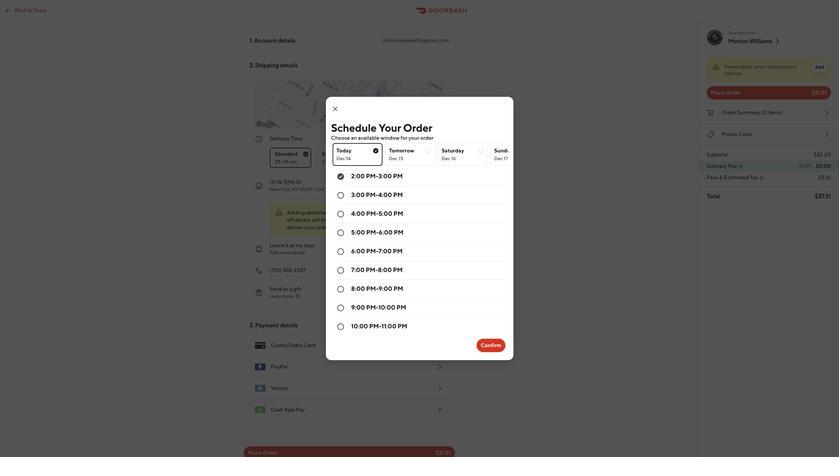 Task type: describe. For each thing, give the bounding box(es) containing it.
1 vertical spatial $37.51
[[816, 193, 832, 200]]

as
[[283, 286, 289, 292]]

0 horizontal spatial 3:00
[[352, 191, 365, 198]]

1 horizontal spatial 6:00
[[379, 229, 393, 236]]

show menu image
[[255, 340, 266, 351]]

$1.99
[[800, 163, 813, 169]]

or
[[749, 64, 753, 69]]

order.
[[317, 224, 331, 231]]

efficiently
[[354, 217, 378, 223]]

111 w 57th st new york,  ny 10019,  usa
[[270, 179, 325, 192]]

2. shipping
[[250, 62, 279, 69]]

a inside "option group"
[[340, 159, 342, 165]]

dec for saturday
[[442, 156, 451, 161]]

new
[[270, 187, 280, 192]]

select
[[754, 64, 767, 69]]

more inside button
[[283, 294, 294, 299]]

usa
[[315, 187, 325, 192]]

menu containing credit/debit card
[[250, 335, 449, 421]]

status containing please add or select valid payment method
[[707, 58, 832, 82]]

credit/debit card
[[271, 342, 316, 349]]

3. payment
[[250, 322, 279, 329]]

fees & estimated
[[707, 174, 749, 181]]

tomorrow
[[389, 148, 415, 154]]

code
[[740, 131, 753, 137]]

details for 1. account details
[[278, 37, 296, 44]]

sunday
[[495, 148, 513, 154]]

pm- for 10:00
[[367, 304, 379, 311]]

confirm button
[[477, 339, 506, 352]]

(772) 418-2337 button
[[250, 262, 444, 280]]

apartment
[[306, 210, 332, 216]]

pm for 9:00 pm-10:00 pm
[[397, 304, 407, 311]]

w
[[277, 179, 283, 185]]

total
[[707, 193, 721, 200]]

25–35 inside "option group"
[[275, 159, 288, 165]]

your inside adding apartment number and drop off details will help dashers efficiently deliver your order.
[[305, 224, 316, 231]]

25–35 min inside "option group"
[[275, 159, 297, 165]]

door
[[304, 242, 316, 249]]

0 horizontal spatial 6:00
[[352, 248, 365, 255]]

morton williams
[[729, 38, 773, 45]]

1 vertical spatial 10:00
[[352, 323, 368, 330]]

schedule time available image for 10:00
[[337, 323, 345, 331]]

fee
[[729, 163, 738, 169]]

promo
[[722, 131, 739, 137]]

an
[[351, 135, 357, 141]]

1 horizontal spatial 7:00
[[379, 248, 392, 255]]

your inside schedule your order choose an available window for your order
[[409, 135, 420, 141]]

$5.31
[[819, 174, 832, 181]]

14
[[346, 156, 351, 161]]

for inside schedule your order choose an available window for your order
[[401, 135, 408, 141]]

dec inside sunday dec 17
[[495, 156, 503, 161]]

pm for 4:00 pm-5:00 pm
[[394, 210, 404, 217]]

time
[[291, 135, 303, 142]]

0 horizontal spatial 9:00
[[352, 304, 365, 311]]

paypal
[[271, 364, 288, 370]]

subtotal
[[707, 152, 728, 158]]

(2
[[762, 109, 767, 116]]

at
[[290, 242, 295, 249]]

1 horizontal spatial 4:00
[[379, 191, 392, 198]]

schedule time available image for 9:00
[[337, 304, 345, 312]]

dec for tomorrow
[[389, 156, 398, 161]]

edit address button
[[386, 208, 421, 218]]

pm for 7:00 pm-8:00 pm
[[393, 267, 403, 274]]

cart
[[738, 30, 746, 35]]

later
[[355, 151, 366, 157]]

learn
[[270, 294, 282, 299]]

st
[[296, 179, 301, 185]]

add inside leave it at my door add more details
[[270, 250, 279, 255]]

(772)
[[270, 267, 282, 274]]

1. account details
[[250, 37, 296, 44]]

fees
[[707, 174, 719, 181]]

schedule for for
[[322, 151, 346, 157]]

7:00 pm-8:00 pm
[[352, 267, 403, 274]]

store
[[34, 7, 47, 13]]

2. shipping details
[[250, 62, 298, 69]]

schedule time available image for 8:00
[[337, 285, 345, 293]]

details for 2. shipping details
[[280, 62, 298, 69]]

your inside schedule your order choose an available window for your order
[[379, 121, 401, 134]]

pm for 6:00 pm-7:00 pm
[[393, 248, 403, 255]]

send as a gift
[[270, 286, 302, 292]]

saturday
[[442, 148, 465, 154]]

deliver
[[287, 224, 304, 231]]

418-
[[283, 267, 294, 274]]

your cart from
[[729, 30, 755, 35]]

pm for 10:00 pm-11:00 pm
[[398, 323, 408, 330]]

choose inside "option group"
[[322, 159, 339, 165]]

$32.20
[[814, 152, 832, 158]]

dec 15
[[389, 156, 404, 161]]

adding apartment number and drop off details will help dashers efficiently deliver your order. status
[[270, 204, 424, 237]]

delivery for delivery time
[[270, 135, 290, 142]]

pm for 2:00 pm-3:00 pm
[[393, 173, 403, 180]]

dec 14
[[337, 156, 351, 161]]

pm- for 11:00
[[370, 323, 382, 330]]

estimated
[[724, 174, 749, 181]]

number
[[333, 210, 352, 216]]

pm- for 8:00
[[366, 267, 378, 274]]

16
[[452, 156, 456, 161]]

1 vertical spatial place order
[[248, 450, 278, 456]]

leave
[[270, 242, 284, 249]]

57th
[[284, 179, 295, 185]]

1 vertical spatial place
[[248, 450, 262, 456]]

details inside adding apartment number and drop off details will help dashers efficiently deliver your order.
[[295, 217, 311, 223]]

0 vertical spatial place order
[[711, 90, 741, 96]]

3:00 inside option
[[379, 173, 392, 180]]

5:00 pm-6:00 pm
[[352, 229, 404, 236]]

3:00 pm-4:00 pm
[[352, 191, 403, 198]]

app
[[285, 407, 295, 413]]

available
[[358, 135, 380, 141]]

0 horizontal spatial 5:00
[[352, 229, 365, 236]]

pm for 3:00 pm-4:00 pm
[[394, 191, 403, 198]]

9:00 pm-10:00 pm
[[352, 304, 407, 311]]

close image
[[331, 105, 339, 113]]

17
[[504, 156, 509, 161]]

1. account
[[250, 37, 277, 44]]

payment
[[779, 64, 798, 69]]

$0.00
[[817, 163, 832, 169]]

dashers
[[333, 217, 353, 223]]

2337
[[294, 267, 306, 274]]

window
[[381, 135, 400, 141]]

add new payment method image for cash app pay
[[436, 406, 444, 414]]

back
[[15, 7, 27, 13]]

1 vertical spatial 7:00
[[352, 267, 365, 274]]

10:00 pm-11:00 pm
[[352, 323, 408, 330]]

2:00
[[352, 173, 365, 180]]

choose a time
[[322, 159, 353, 165]]



Task type: locate. For each thing, give the bounding box(es) containing it.
add inside button
[[816, 64, 825, 70]]

10:00 down '9:00 pm-10:00 pm'
[[352, 323, 368, 330]]

0 vertical spatial a
[[340, 159, 342, 165]]

1 vertical spatial 4:00
[[352, 210, 365, 217]]

add down leave
[[270, 250, 279, 255]]

schedule inside "option group"
[[322, 151, 346, 157]]

min right order
[[435, 135, 444, 142]]

1 vertical spatial min
[[289, 159, 297, 165]]

pm for 8:00 pm-9:00 pm
[[394, 285, 404, 292]]

sunday dec 17
[[495, 148, 513, 161]]

summary
[[738, 109, 761, 116]]

1 horizontal spatial add
[[816, 64, 825, 70]]

1 vertical spatial for
[[347, 151, 354, 157]]

0 horizontal spatial 8:00
[[352, 285, 365, 292]]

0 horizontal spatial min
[[289, 159, 297, 165]]

your up window
[[379, 121, 401, 134]]

0 horizontal spatial 25–35
[[275, 159, 288, 165]]

1 vertical spatial 3:00
[[352, 191, 365, 198]]

1 vertical spatial a
[[290, 286, 292, 292]]

111
[[270, 179, 276, 185]]

1 vertical spatial 9:00
[[352, 304, 365, 311]]

0 horizontal spatial place order
[[248, 450, 278, 456]]

4:00
[[379, 191, 392, 198], [352, 210, 365, 217]]

order summary (2 items) button
[[707, 108, 832, 118]]

1 horizontal spatial 5:00
[[379, 210, 393, 217]]

1 horizontal spatial your
[[409, 135, 420, 141]]

3 schedule time available image from the top
[[337, 248, 345, 256]]

none radio containing 2:00 pm-3:00 pm
[[331, 167, 508, 186]]

from
[[747, 30, 755, 35]]

1 horizontal spatial place order
[[711, 90, 741, 96]]

schedule time available image for 6:00
[[337, 248, 345, 256]]

0 horizontal spatial delivery
[[270, 135, 290, 142]]

1 schedule time available image from the top
[[337, 210, 345, 218]]

1 vertical spatial your
[[379, 121, 401, 134]]

pm- for 6:00
[[367, 229, 379, 236]]

pm- for 7:00
[[367, 248, 379, 255]]

more down it
[[280, 250, 291, 255]]

0 horizontal spatial a
[[290, 286, 292, 292]]

3 schedule time available image from the top
[[337, 304, 345, 312]]

1 horizontal spatial 9:00
[[379, 285, 393, 292]]

2 schedule time available image from the top
[[337, 285, 345, 293]]

edit address
[[390, 210, 417, 216]]

25–35 min up saturday
[[419, 135, 444, 142]]

1 vertical spatial 5:00
[[352, 229, 365, 236]]

0 vertical spatial 3:00
[[379, 173, 392, 180]]

for inside "option group"
[[347, 151, 354, 157]]

a right as
[[290, 286, 292, 292]]

your left order
[[409, 135, 420, 141]]

schedule time selected image
[[337, 173, 345, 181]]

and
[[353, 210, 362, 216]]

delivery down subtotal on the top right of the page
[[707, 163, 728, 169]]

add
[[816, 64, 825, 70], [270, 250, 279, 255]]

schedule time available image for 7:00
[[337, 267, 345, 275]]

schedule for your
[[331, 121, 377, 134]]

more down as
[[283, 294, 294, 299]]

0 vertical spatial 10:00
[[379, 304, 396, 311]]

8:00 up 8:00 pm-9:00 pm
[[378, 267, 392, 274]]

0 vertical spatial 5:00
[[379, 210, 393, 217]]

7:00 down 5:00 pm-6:00 pm
[[379, 248, 392, 255]]

0 vertical spatial add new payment method image
[[436, 363, 444, 371]]

1 horizontal spatial for
[[401, 135, 408, 141]]

min down standard
[[289, 159, 297, 165]]

will
[[312, 217, 320, 223]]

1 horizontal spatial delivery
[[707, 163, 728, 169]]

gift
[[293, 286, 302, 292]]

standard
[[275, 151, 298, 157]]

0 horizontal spatial place
[[248, 450, 262, 456]]

0 vertical spatial 4:00
[[379, 191, 392, 198]]

off
[[287, 217, 294, 223]]

pm- up drop
[[366, 191, 379, 198]]

add right "payment"
[[816, 64, 825, 70]]

0 vertical spatial your
[[729, 30, 738, 35]]

dec left 14
[[337, 156, 345, 161]]

10:00
[[379, 304, 396, 311], [352, 323, 368, 330]]

0 vertical spatial choose
[[331, 135, 350, 141]]

morton
[[729, 38, 749, 45]]

0 vertical spatial 7:00
[[379, 248, 392, 255]]

0 horizontal spatial add
[[270, 250, 279, 255]]

add new payment method image down add new payment method icon at bottom
[[436, 406, 444, 414]]

option group containing standard
[[270, 142, 444, 168]]

schedule inside schedule your order choose an available window for your order
[[331, 121, 377, 134]]

order summary (2 items)
[[722, 109, 783, 116]]

1 vertical spatial 6:00
[[352, 248, 365, 255]]

6:00 up (772) 418-2337 button
[[352, 248, 365, 255]]

your left cart
[[729, 30, 738, 35]]

dec left "17"
[[495, 156, 503, 161]]

back to store link
[[0, 4, 51, 17]]

learn more
[[270, 294, 294, 299]]

0 vertical spatial delivery
[[270, 135, 290, 142]]

2 dec from the left
[[389, 156, 398, 161]]

1 horizontal spatial place
[[711, 90, 725, 96]]

5:00 down efficiently
[[352, 229, 365, 236]]

&
[[720, 174, 723, 181]]

11:00
[[382, 323, 397, 330]]

dec 16
[[442, 156, 456, 161]]

address
[[400, 210, 417, 216]]

0 vertical spatial 25–35
[[419, 135, 434, 142]]

more inside leave it at my door add more details
[[280, 250, 291, 255]]

valid
[[768, 64, 778, 69]]

a
[[340, 159, 342, 165], [290, 286, 292, 292]]

order
[[726, 90, 741, 96], [722, 109, 737, 116], [404, 121, 433, 134], [263, 450, 278, 456]]

1 vertical spatial your
[[305, 224, 316, 231]]

0 vertical spatial 6:00
[[379, 229, 393, 236]]

1 vertical spatial add
[[270, 250, 279, 255]]

pay
[[296, 407, 305, 413]]

0 vertical spatial more
[[280, 250, 291, 255]]

delivery for delivery
[[707, 163, 728, 169]]

venmo
[[271, 385, 288, 392]]

1 vertical spatial 25–35 min
[[275, 159, 297, 165]]

7:00
[[379, 248, 392, 255], [352, 267, 365, 274]]

1 horizontal spatial 10:00
[[379, 304, 396, 311]]

none radio schedule time selected
[[331, 167, 508, 186]]

pm- down 8:00 pm-9:00 pm
[[367, 304, 379, 311]]

2 add new payment method image from the top
[[436, 406, 444, 414]]

pm for 5:00 pm-6:00 pm
[[394, 229, 404, 236]]

1 schedule time available image from the top
[[337, 191, 345, 199]]

1 horizontal spatial min
[[435, 135, 444, 142]]

schedule your order choose an available window for your order
[[331, 121, 434, 141]]

schedule time available image for 4:00
[[337, 210, 345, 218]]

10:00 up 11:00
[[379, 304, 396, 311]]

details right 1. account
[[278, 37, 296, 44]]

pm- right and
[[367, 210, 379, 217]]

send
[[270, 286, 282, 292]]

adding apartment number and drop off details will help dashers efficiently deliver your order.
[[287, 210, 378, 231]]

min
[[435, 135, 444, 142], [289, 159, 297, 165]]

9:00 down 8:00 pm-9:00 pm
[[352, 304, 365, 311]]

time
[[343, 159, 353, 165]]

1 horizontal spatial a
[[340, 159, 342, 165]]

1 horizontal spatial 25–35 min
[[419, 135, 444, 142]]

pm- for 4:00
[[366, 191, 379, 198]]

add
[[740, 64, 748, 69]]

0 vertical spatial 25–35 min
[[419, 135, 444, 142]]

3:00 up and
[[352, 191, 365, 198]]

5:00 right drop
[[379, 210, 393, 217]]

card
[[304, 342, 316, 349]]

details down my
[[292, 250, 306, 255]]

1 horizontal spatial 3:00
[[379, 173, 392, 180]]

a left time
[[340, 159, 342, 165]]

1 add new payment method image from the top
[[436, 363, 444, 371]]

0 horizontal spatial 25–35 min
[[275, 159, 297, 165]]

choose up the today
[[331, 135, 350, 141]]

7:00 down 6:00 pm-7:00 pm at the left of page
[[352, 267, 365, 274]]

3 dec from the left
[[442, 156, 451, 161]]

pm- down 6:00 pm-7:00 pm at the left of page
[[366, 267, 378, 274]]

8:00 down (772) 418-2337 button
[[352, 285, 365, 292]]

ny
[[292, 187, 299, 192]]

add new payment method image up add new payment method icon at bottom
[[436, 363, 444, 371]]

None radio
[[385, 143, 435, 166], [491, 143, 541, 166], [270, 148, 311, 168], [331, 167, 508, 186], [331, 186, 508, 205], [331, 224, 508, 242], [331, 261, 508, 280], [331, 280, 508, 299], [331, 299, 508, 318], [331, 318, 508, 336], [385, 143, 435, 166], [491, 143, 541, 166], [270, 148, 311, 168], [331, 186, 508, 205], [331, 224, 508, 242], [331, 261, 508, 280], [331, 280, 508, 299], [331, 299, 508, 318], [331, 318, 508, 336]]

1 horizontal spatial 25–35
[[419, 135, 434, 142]]

schedule time available image for 5:00
[[337, 229, 345, 237]]

schedule time available image for 3:00
[[337, 191, 345, 199]]

pm- inside option
[[366, 173, 379, 180]]

0 horizontal spatial 4:00
[[352, 210, 365, 217]]

3:00 up 3:00 pm-4:00 pm on the top of page
[[379, 173, 392, 180]]

pm- down 7:00 pm-8:00 pm
[[367, 285, 379, 292]]

add new payment method image
[[436, 385, 444, 393]]

schedule time available image
[[337, 210, 345, 218], [337, 285, 345, 293], [337, 304, 345, 312], [337, 323, 345, 331]]

back to store
[[15, 7, 47, 13]]

1 horizontal spatial 8:00
[[378, 267, 392, 274]]

0 vertical spatial add
[[816, 64, 825, 70]]

0 vertical spatial your
[[409, 135, 420, 141]]

delivery up standard
[[270, 135, 290, 142]]

1 vertical spatial delivery
[[707, 163, 728, 169]]

1 vertical spatial more
[[283, 294, 294, 299]]

pm- down efficiently
[[367, 229, 379, 236]]

schedule time available image
[[337, 191, 345, 199], [337, 229, 345, 237], [337, 248, 345, 256], [337, 267, 345, 275]]

learn more button
[[270, 293, 301, 300]]

2 schedule time available image from the top
[[337, 229, 345, 237]]

pm inside option
[[393, 173, 403, 180]]

pm- for 3:00
[[366, 173, 379, 180]]

4 schedule time available image from the top
[[337, 323, 345, 331]]

pm
[[393, 173, 403, 180], [394, 191, 403, 198], [394, 210, 404, 217], [394, 229, 404, 236], [393, 248, 403, 255], [393, 267, 403, 274], [394, 285, 404, 292], [397, 304, 407, 311], [398, 323, 408, 330]]

2:00 pm-3:00 pm
[[352, 173, 403, 180]]

add button
[[812, 62, 829, 72]]

place
[[711, 90, 725, 96], [248, 450, 262, 456]]

menu
[[250, 335, 449, 421]]

choose down schedule for later
[[322, 159, 339, 165]]

schedule up an
[[331, 121, 377, 134]]

0 vertical spatial place
[[711, 90, 725, 96]]

0 horizontal spatial 10:00
[[352, 323, 368, 330]]

york,
[[281, 187, 291, 192]]

0 horizontal spatial your
[[305, 224, 316, 231]]

0 vertical spatial for
[[401, 135, 408, 141]]

1 vertical spatial schedule
[[322, 151, 346, 157]]

order inside schedule your order choose an available window for your order
[[404, 121, 433, 134]]

0 vertical spatial $37.51
[[812, 90, 828, 96]]

dec left the 16
[[442, 156, 451, 161]]

leave it at my door add more details
[[270, 242, 316, 255]]

williams
[[750, 38, 773, 45]]

1 vertical spatial add new payment method image
[[436, 406, 444, 414]]

0 vertical spatial 9:00
[[379, 285, 393, 292]]

dec
[[337, 156, 345, 161], [389, 156, 398, 161], [442, 156, 451, 161], [495, 156, 503, 161]]

0 vertical spatial schedule
[[331, 121, 377, 134]]

0 horizontal spatial your
[[379, 121, 401, 134]]

pm- up 7:00 pm-8:00 pm
[[367, 248, 379, 255]]

choose inside schedule your order choose an available window for your order
[[331, 135, 350, 141]]

details for 3. payment details
[[280, 322, 298, 329]]

4 dec from the left
[[495, 156, 503, 161]]

pm- for 5:00
[[367, 210, 379, 217]]

dec left 15
[[389, 156, 398, 161]]

choose
[[331, 135, 350, 141], [322, 159, 339, 165]]

4:00 pm-5:00 pm
[[352, 210, 404, 217]]

promo code
[[722, 131, 753, 137]]

schedule up choose a time
[[322, 151, 346, 157]]

6:00 down the 4:00 pm-5:00 pm
[[379, 229, 393, 236]]

tax
[[750, 174, 759, 181]]

pm- down '9:00 pm-10:00 pm'
[[370, 323, 382, 330]]

0 horizontal spatial 7:00
[[352, 267, 365, 274]]

credit/debit
[[271, 342, 303, 349]]

6:00
[[379, 229, 393, 236], [352, 248, 365, 255]]

your down the will
[[305, 224, 316, 231]]

pm- for 9:00
[[367, 285, 379, 292]]

min inside "option group"
[[289, 159, 297, 165]]

cash
[[271, 407, 283, 413]]

1 horizontal spatial your
[[729, 30, 738, 35]]

5:00
[[379, 210, 393, 217], [352, 229, 365, 236]]

add new payment method image for paypal
[[436, 363, 444, 371]]

dec for today
[[337, 156, 345, 161]]

please
[[725, 64, 739, 69]]

help
[[322, 217, 332, 223]]

0 horizontal spatial for
[[347, 151, 354, 157]]

details inside leave it at my door add more details
[[292, 250, 306, 255]]

edit
[[390, 210, 399, 216]]

3. payment details
[[250, 322, 298, 329]]

9:00 up '9:00 pm-10:00 pm'
[[379, 285, 393, 292]]

cash app pay
[[271, 407, 305, 413]]

christinaovera9@gmail.com
[[382, 37, 449, 44]]

0 vertical spatial min
[[435, 135, 444, 142]]

add new payment method image
[[436, 363, 444, 371], [436, 406, 444, 414]]

4 schedule time available image from the top
[[337, 267, 345, 275]]

your
[[729, 30, 738, 35], [379, 121, 401, 134]]

details
[[278, 37, 296, 44], [280, 62, 298, 69], [295, 217, 311, 223], [292, 250, 306, 255], [280, 322, 298, 329]]

place order
[[711, 90, 741, 96], [248, 450, 278, 456]]

details up credit/debit
[[280, 322, 298, 329]]

order
[[421, 135, 434, 141]]

drop
[[363, 210, 375, 216]]

1 vertical spatial choose
[[322, 159, 339, 165]]

1 dec from the left
[[337, 156, 345, 161]]

status
[[707, 58, 832, 82]]

for up tomorrow at left top
[[401, 135, 408, 141]]

details right 2. shipping
[[280, 62, 298, 69]]

details down adding
[[295, 217, 311, 223]]

25–35 min down standard
[[275, 159, 297, 165]]

1 vertical spatial 25–35
[[275, 159, 288, 165]]

order inside button
[[722, 109, 737, 116]]

items)
[[768, 109, 783, 116]]

pm- right 2:00
[[366, 173, 379, 180]]

option group
[[270, 142, 444, 168]]

1 vertical spatial 8:00
[[352, 285, 365, 292]]

it
[[285, 242, 289, 249]]

6:00 pm-7:00 pm
[[352, 248, 403, 255]]

None radio
[[333, 143, 383, 166], [438, 143, 488, 166], [317, 148, 380, 168], [331, 205, 508, 224], [331, 242, 508, 261], [333, 143, 383, 166], [438, 143, 488, 166], [317, 148, 380, 168], [331, 205, 508, 224], [331, 242, 508, 261]]

2 vertical spatial $37.51
[[436, 450, 451, 456]]

for up time
[[347, 151, 354, 157]]

25–35 min
[[419, 135, 444, 142], [275, 159, 297, 165]]

0 vertical spatial 8:00
[[378, 267, 392, 274]]



Task type: vqa. For each thing, say whether or not it's contained in the screenshot.
Delivery 'button'
no



